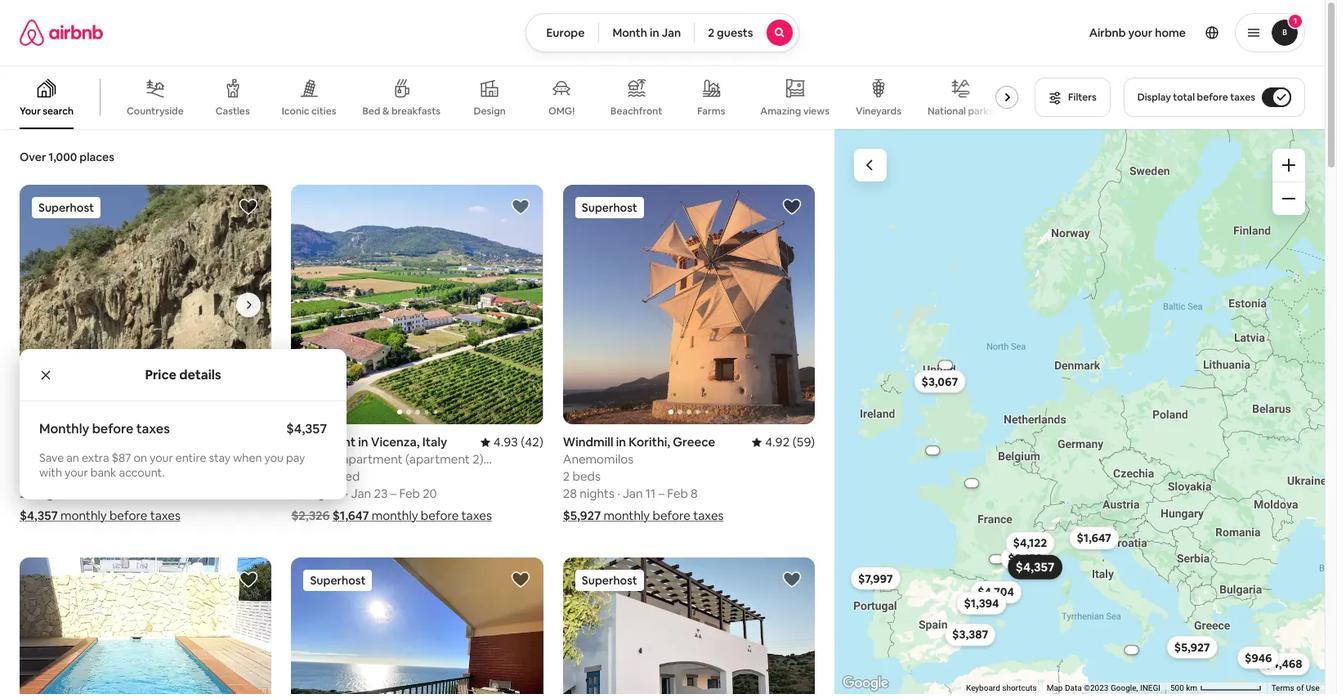 Task type: locate. For each thing, give the bounding box(es) containing it.
places
[[80, 150, 114, 164]]

None search field
[[526, 13, 799, 52]]

windmill
[[563, 434, 614, 450]]

nights inside windmill in korithi, greece anemomilos 2 beds 28 nights · jan 11 – feb 8 $5,927 monthly before taxes
[[580, 486, 615, 501]]

terms
[[1272, 684, 1295, 693]]

national parks
[[928, 104, 994, 118]]

the
[[134, 451, 153, 467]]

0 horizontal spatial feb
[[121, 486, 142, 501]]

1 horizontal spatial nights
[[308, 486, 343, 501]]

your right "on"
[[150, 451, 173, 465]]

2 8 from the left
[[691, 486, 698, 501]]

cave in cotignac, france troglodyte house in the tuf cliff 2 beds 28 nights · jan 8 – feb 5 $4,357 monthly before taxes
[[20, 434, 196, 523]]

taxes right total
[[1231, 91, 1256, 104]]

$5,927 down anemomilos
[[563, 508, 601, 523]]

of
[[1297, 684, 1305, 693]]

jan left '11'
[[623, 486, 643, 501]]

nights
[[36, 486, 71, 501], [308, 486, 343, 501], [580, 486, 615, 501]]

· down 'an'
[[74, 486, 77, 501]]

1 horizontal spatial monthly
[[372, 508, 418, 523]]

28 down anemomilos
[[563, 486, 577, 501]]

· inside windmill in korithi, greece anemomilos 2 beds 28 nights · jan 11 – feb 8 $5,927 monthly before taxes
[[617, 486, 620, 501]]

taxes up "on"
[[136, 420, 170, 437]]

add to wishlist: apartment in vicenza, italy image
[[511, 197, 531, 217]]

in left vicenza,
[[358, 434, 369, 450]]

castles
[[216, 105, 250, 118]]

0 horizontal spatial beds
[[29, 469, 57, 484]]

$946
[[1245, 650, 1273, 665]]

0 horizontal spatial –
[[112, 486, 118, 501]]

2 · from the left
[[346, 486, 349, 501]]

1 horizontal spatial $4,357
[[286, 420, 327, 437]]

europe button
[[526, 13, 600, 52]]

in right month
[[650, 25, 660, 40]]

none search field containing europe
[[526, 13, 799, 52]]

0 vertical spatial $5,927
[[563, 508, 601, 523]]

$1,647 down bed on the left
[[333, 508, 369, 523]]

1 feb from the left
[[121, 486, 142, 501]]

1 – from the left
[[112, 486, 118, 501]]

0 horizontal spatial your
[[65, 465, 88, 480]]

1 horizontal spatial $1,647
[[1077, 530, 1112, 545]]

search
[[43, 105, 74, 118]]

troglodyte
[[20, 451, 82, 467]]

0 horizontal spatial monthly
[[60, 508, 107, 523]]

jan left 23
[[351, 486, 371, 501]]

2 beds from the left
[[573, 469, 601, 484]]

display
[[1138, 91, 1172, 104]]

keyboard shortcuts
[[967, 684, 1038, 693]]

breakfasts
[[392, 105, 441, 118]]

beds down anemomilos
[[573, 469, 601, 484]]

jan right month
[[662, 25, 681, 40]]

2 inside button
[[708, 25, 715, 40]]

2 horizontal spatial nights
[[580, 486, 615, 501]]

2 horizontal spatial $4,357
[[1016, 559, 1055, 575]]

in for cave
[[51, 434, 62, 450]]

pay
[[286, 451, 305, 465]]

google,
[[1111, 684, 1139, 693]]

0 horizontal spatial 28
[[20, 486, 34, 501]]

feb left 20
[[399, 486, 420, 501]]

0 horizontal spatial ·
[[74, 486, 77, 501]]

$4,468
[[1266, 657, 1303, 671]]

add to wishlist: home in drimonas, greece image
[[783, 570, 802, 590]]

monthly before taxes
[[39, 420, 170, 437]]

1 8 from the left
[[102, 486, 109, 501]]

1 nights from the left
[[36, 486, 71, 501]]

2 down anemomilos
[[563, 469, 570, 484]]

nights inside '1 queen bed 28 nights · jan 23 – feb 20 $2,326 $1,647 monthly before taxes'
[[308, 486, 343, 501]]

0 vertical spatial $1,647
[[333, 508, 369, 523]]

$4,357 up pay
[[286, 420, 327, 437]]

500 km
[[1171, 684, 1200, 693]]

3 – from the left
[[659, 486, 665, 501]]

$4,357 down the with
[[20, 508, 58, 523]]

taxes down 4.93 out of 5 average rating,  42 reviews image at the left bottom
[[462, 508, 492, 523]]

in left korithi,
[[616, 434, 626, 450]]

2 horizontal spatial monthly
[[604, 508, 650, 523]]

nights down queen
[[308, 486, 343, 501]]

2 horizontal spatial –
[[659, 486, 665, 501]]

nights down anemomilos
[[580, 486, 615, 501]]

2 left guests
[[708, 25, 715, 40]]

2 28 from the left
[[291, 486, 306, 501]]

– right '11'
[[659, 486, 665, 501]]

feb inside '1 queen bed 28 nights · jan 23 – feb 20 $2,326 $1,647 monthly before taxes'
[[399, 486, 420, 501]]

nights down the with
[[36, 486, 71, 501]]

cliff
[[175, 451, 196, 467]]

0 horizontal spatial 8
[[102, 486, 109, 501]]

1 vertical spatial $1,647
[[1077, 530, 1112, 545]]

monthly down '11'
[[604, 508, 650, 523]]

2 vertical spatial $4,357
[[1016, 559, 1055, 575]]

3 nights from the left
[[580, 486, 615, 501]]

monthly down 23
[[372, 508, 418, 523]]

1 horizontal spatial 8
[[691, 486, 698, 501]]

1 vertical spatial $4,357
[[20, 508, 58, 523]]

beds
[[29, 469, 57, 484], [573, 469, 601, 484]]

display total before taxes
[[1138, 91, 1256, 104]]

28
[[20, 486, 34, 501], [291, 486, 306, 501], [563, 486, 577, 501]]

1 · from the left
[[74, 486, 77, 501]]

add to wishlist: windmill in korithi, greece image
[[783, 197, 802, 217]]

2 horizontal spatial 28
[[563, 486, 577, 501]]

– right 23
[[391, 486, 397, 501]]

$4,357 button
[[1008, 555, 1063, 579]]

in
[[650, 25, 660, 40], [51, 434, 62, 450], [358, 434, 369, 450], [616, 434, 626, 450], [121, 451, 131, 467]]

8 down bank
[[102, 486, 109, 501]]

beds inside cave in cotignac, france troglodyte house in the tuf cliff 2 beds 28 nights · jan 8 – feb 5 $4,357 monthly before taxes
[[29, 469, 57, 484]]

©2023
[[1085, 684, 1109, 693]]

jan inside 'button'
[[662, 25, 681, 40]]

1 monthly from the left
[[60, 508, 107, 523]]

2 monthly from the left
[[372, 508, 418, 523]]

windmill in korithi, greece anemomilos 2 beds 28 nights · jan 11 – feb 8 $5,927 monthly before taxes
[[563, 434, 724, 523]]

save
[[39, 451, 64, 465]]

feb right '11'
[[667, 486, 688, 501]]

jan
[[662, 25, 681, 40], [79, 486, 100, 501], [351, 486, 371, 501], [623, 486, 643, 501]]

in inside 'button'
[[650, 25, 660, 40]]

taxes down 5
[[150, 508, 181, 523]]

$4,122 button
[[1006, 531, 1055, 554]]

2 horizontal spatial feb
[[667, 486, 688, 501]]

1 queen bed 28 nights · jan 23 – feb 20 $2,326 $1,647 monthly before taxes
[[291, 469, 492, 523]]

group
[[0, 65, 1025, 129], [20, 185, 272, 424], [291, 185, 796, 424], [563, 185, 815, 424], [20, 558, 272, 694], [291, 558, 544, 694], [563, 558, 815, 694]]

taxes down greece on the bottom of the page
[[694, 508, 724, 523]]

$4,468 button
[[1258, 652, 1311, 675]]

month in jan button
[[599, 13, 695, 52]]

keyboard shortcuts button
[[967, 683, 1038, 694]]

1 horizontal spatial feb
[[399, 486, 420, 501]]

apartment
[[291, 434, 356, 450]]

use
[[1307, 684, 1321, 693]]

2 nights from the left
[[308, 486, 343, 501]]

bed
[[338, 469, 360, 484]]

on
[[134, 451, 147, 465]]

tuf
[[156, 451, 172, 467]]

profile element
[[819, 0, 1306, 65]]

before down 5
[[110, 508, 148, 523]]

&
[[383, 105, 390, 118]]

2 left the with
[[20, 469, 27, 484]]

4.93 out of 5 average rating,  42 reviews image
[[481, 434, 544, 450]]

group containing iconic cities
[[0, 65, 1025, 129]]

1 horizontal spatial beds
[[573, 469, 601, 484]]

$4,704
[[978, 585, 1015, 599]]

your
[[150, 451, 173, 465], [65, 465, 88, 480]]

greece
[[673, 434, 716, 450]]

in up save
[[51, 434, 62, 450]]

feb left 5
[[121, 486, 142, 501]]

price details dialog
[[20, 349, 347, 500]]

28 down 1
[[291, 486, 306, 501]]

jan down bank
[[79, 486, 100, 501]]

in for windmill
[[616, 434, 626, 450]]

1 beds from the left
[[29, 469, 57, 484]]

in inside windmill in korithi, greece anemomilos 2 beds 28 nights · jan 11 – feb 8 $5,927 monthly before taxes
[[616, 434, 626, 450]]

$5,927 up km
[[1175, 640, 1211, 654]]

add to wishlist: villa in dénia, spain image
[[239, 570, 259, 590]]

0 horizontal spatial nights
[[36, 486, 71, 501]]

$8,158 button
[[1001, 547, 1050, 569]]

$5,927 inside windmill in korithi, greece anemomilos 2 beds 28 nights · jan 11 – feb 8 $5,927 monthly before taxes
[[563, 508, 601, 523]]

– down bank
[[112, 486, 118, 501]]

in left "on"
[[121, 451, 131, 467]]

$4,357 inside cave in cotignac, france troglodyte house in the tuf cliff 2 beds 28 nights · jan 8 – feb 5 $4,357 monthly before taxes
[[20, 508, 58, 523]]

before down 20
[[421, 508, 459, 523]]

· inside cave in cotignac, france troglodyte house in the tuf cliff 2 beds 28 nights · jan 8 – feb 5 $4,357 monthly before taxes
[[74, 486, 77, 501]]

11
[[646, 486, 656, 501]]

omg!
[[549, 105, 575, 118]]

in for apartment
[[358, 434, 369, 450]]

1 horizontal spatial $5,927
[[1175, 640, 1211, 654]]

– inside windmill in korithi, greece anemomilos 2 beds 28 nights · jan 11 – feb 8 $5,927 monthly before taxes
[[659, 486, 665, 501]]

· left '11'
[[617, 486, 620, 501]]

0 horizontal spatial $1,647
[[333, 508, 369, 523]]

3 feb from the left
[[667, 486, 688, 501]]

data
[[1066, 684, 1083, 693]]

1 horizontal spatial 2
[[563, 469, 570, 484]]

· down bed on the left
[[346, 486, 349, 501]]

0 vertical spatial $4,357
[[286, 420, 327, 437]]

monthly inside cave in cotignac, france troglodyte house in the tuf cliff 2 beds 28 nights · jan 8 – feb 5 $4,357 monthly before taxes
[[60, 508, 107, 523]]

2 feb from the left
[[399, 486, 420, 501]]

3 · from the left
[[617, 486, 620, 501]]

$3,387 button
[[945, 623, 996, 646]]

before down '11'
[[653, 508, 691, 523]]

0 horizontal spatial 2
[[20, 469, 27, 484]]

3 28 from the left
[[563, 486, 577, 501]]

taxes
[[1231, 91, 1256, 104], [136, 420, 170, 437], [150, 508, 181, 523], [462, 508, 492, 523], [694, 508, 724, 523]]

over
[[20, 150, 46, 164]]

1 vertical spatial $5,927
[[1175, 640, 1211, 654]]

your right the with
[[65, 465, 88, 480]]

8 right '11'
[[691, 486, 698, 501]]

8 inside windmill in korithi, greece anemomilos 2 beds 28 nights · jan 11 – feb 8 $5,927 monthly before taxes
[[691, 486, 698, 501]]

beds down troglodyte at the left of the page
[[29, 469, 57, 484]]

cave
[[20, 434, 49, 450]]

1 horizontal spatial 28
[[291, 486, 306, 501]]

vicenza,
[[371, 434, 420, 450]]

$4,122
[[1014, 535, 1048, 550]]

views
[[804, 104, 830, 118]]

2 – from the left
[[391, 486, 397, 501]]

before right total
[[1198, 91, 1229, 104]]

28 inside windmill in korithi, greece anemomilos 2 beds 28 nights · jan 11 – feb 8 $5,927 monthly before taxes
[[563, 486, 577, 501]]

zoom out image
[[1283, 192, 1296, 205]]

1 horizontal spatial ·
[[346, 486, 349, 501]]

0 horizontal spatial $5,927
[[563, 508, 601, 523]]

save an extra $87 on your entire stay when you pay with your bank account.
[[39, 451, 305, 480]]

farms
[[698, 105, 726, 118]]

28 inside '1 queen bed 28 nights · jan 23 – feb 20 $2,326 $1,647 monthly before taxes'
[[291, 486, 306, 501]]

monthly
[[60, 508, 107, 523], [372, 508, 418, 523], [604, 508, 650, 523]]

monthly inside windmill in korithi, greece anemomilos 2 beds 28 nights · jan 11 – feb 8 $5,927 monthly before taxes
[[604, 508, 650, 523]]

before inside cave in cotignac, france troglodyte house in the tuf cliff 2 beds 28 nights · jan 8 – feb 5 $4,357 monthly before taxes
[[110, 508, 148, 523]]

–
[[112, 486, 118, 501], [391, 486, 397, 501], [659, 486, 665, 501]]

500
[[1171, 684, 1185, 693]]

2 horizontal spatial ·
[[617, 486, 620, 501]]

add to wishlist: cave in cotignac, france image
[[239, 197, 259, 217]]

2 horizontal spatial 2
[[708, 25, 715, 40]]

$4,357 down $4,122
[[1016, 559, 1055, 575]]

3 monthly from the left
[[604, 508, 650, 523]]

1 28 from the left
[[20, 486, 34, 501]]

details
[[179, 366, 221, 383]]

$1,647 button
[[1070, 526, 1119, 549]]

monthly down bank
[[60, 508, 107, 523]]

before up $87
[[92, 420, 134, 437]]

$1,647 right the $4,122 button
[[1077, 530, 1112, 545]]

cities
[[312, 104, 336, 118]]

0 horizontal spatial $4,357
[[20, 508, 58, 523]]

$87
[[112, 451, 131, 465]]

28 down troglodyte at the left of the page
[[20, 486, 34, 501]]

1 horizontal spatial –
[[391, 486, 397, 501]]



Task type: vqa. For each thing, say whether or not it's contained in the screenshot.
November BUTTON
no



Task type: describe. For each thing, give the bounding box(es) containing it.
taxes inside button
[[1231, 91, 1256, 104]]

queen
[[299, 469, 335, 484]]

extra
[[82, 451, 109, 465]]

4.92 (59)
[[766, 434, 815, 450]]

feb inside cave in cotignac, france troglodyte house in the tuf cliff 2 beds 28 nights · jan 8 – feb 5 $4,357 monthly before taxes
[[121, 486, 142, 501]]

23
[[374, 486, 388, 501]]

before inside price details dialog
[[92, 420, 134, 437]]

terms of use link
[[1272, 684, 1321, 693]]

$5,927 inside the $5,927 button
[[1175, 640, 1211, 654]]

an
[[66, 451, 79, 465]]

$4,704 button
[[971, 581, 1022, 603]]

iconic
[[282, 104, 310, 118]]

before inside button
[[1198, 91, 1229, 104]]

map data ©2023 google, inegi
[[1047, 684, 1161, 693]]

4.93 (42)
[[494, 434, 544, 450]]

google map
showing 20 stays. region
[[835, 129, 1326, 694]]

amazing views
[[761, 104, 830, 118]]

design
[[474, 105, 506, 118]]

km
[[1187, 684, 1198, 693]]

– inside cave in cotignac, france troglodyte house in the tuf cliff 2 beds 28 nights · jan 8 – feb 5 $4,357 monthly before taxes
[[112, 486, 118, 501]]

with
[[39, 465, 62, 480]]

bank
[[91, 465, 117, 480]]

month
[[613, 25, 648, 40]]

1,000
[[48, 150, 77, 164]]

zoom in image
[[1283, 159, 1296, 172]]

in for month
[[650, 25, 660, 40]]

1 horizontal spatial your
[[150, 451, 173, 465]]

jan inside cave in cotignac, france troglodyte house in the tuf cliff 2 beds 28 nights · jan 8 – feb 5 $4,357 monthly before taxes
[[79, 486, 100, 501]]

add to wishlist: apartment in salou, spain image
[[511, 570, 531, 590]]

500 km button
[[1166, 683, 1267, 694]]

jan inside '1 queen bed 28 nights · jan 23 – feb 20 $2,326 $1,647 monthly before taxes'
[[351, 486, 371, 501]]

korithi,
[[629, 434, 671, 450]]

2 guests button
[[694, 13, 799, 52]]

· inside '1 queen bed 28 nights · jan 23 – feb 20 $2,326 $1,647 monthly before taxes'
[[346, 486, 349, 501]]

$2,326
[[291, 508, 330, 523]]

jan inside windmill in korithi, greece anemomilos 2 beds 28 nights · jan 11 – feb 8 $5,927 monthly before taxes
[[623, 486, 643, 501]]

$3,067
[[922, 374, 959, 389]]

you
[[265, 451, 284, 465]]

$1,394
[[965, 596, 1000, 610]]

price
[[145, 366, 177, 383]]

display total before taxes button
[[1124, 78, 1306, 117]]

1
[[291, 469, 297, 484]]

feb inside windmill in korithi, greece anemomilos 2 beds 28 nights · jan 11 – feb 8 $5,927 monthly before taxes
[[667, 486, 688, 501]]

shortcuts
[[1003, 684, 1038, 693]]

italy
[[423, 434, 447, 450]]

bed & breakfasts
[[363, 105, 441, 118]]

terms of use
[[1272, 684, 1321, 693]]

beds inside windmill in korithi, greece anemomilos 2 beds 28 nights · jan 11 – feb 8 $5,927 monthly before taxes
[[573, 469, 601, 484]]

– inside '1 queen bed 28 nights · jan 23 – feb 20 $2,326 $1,647 monthly before taxes'
[[391, 486, 397, 501]]

your
[[20, 105, 41, 118]]

google image
[[839, 673, 893, 694]]

(42)
[[521, 434, 544, 450]]

before inside windmill in korithi, greece anemomilos 2 beds 28 nights · jan 11 – feb 8 $5,927 monthly before taxes
[[653, 508, 691, 523]]

taxes inside windmill in korithi, greece anemomilos 2 beds 28 nights · jan 11 – feb 8 $5,927 monthly before taxes
[[694, 508, 724, 523]]

taxes inside price details dialog
[[136, 420, 170, 437]]

monthly
[[39, 420, 89, 437]]

$4,704 $8,158 $7,997
[[859, 551, 1043, 599]]

national
[[928, 104, 966, 118]]

before inside '1 queen bed 28 nights · jan 23 – feb 20 $2,326 $1,647 monthly before taxes'
[[421, 508, 459, 523]]

apartment in vicenza, italy
[[291, 434, 447, 450]]

$3,387
[[953, 627, 989, 642]]

france
[[123, 434, 162, 450]]

$3,067 button
[[915, 370, 966, 393]]

$4,357 inside $4,357 button
[[1016, 559, 1055, 575]]

guests
[[717, 25, 754, 40]]

$8,158
[[1009, 551, 1043, 565]]

over 1,000 places
[[20, 150, 114, 164]]

price details
[[145, 366, 221, 383]]

(59)
[[793, 434, 815, 450]]

month in jan
[[613, 25, 681, 40]]

bed
[[363, 105, 381, 118]]

$1,394 button
[[957, 592, 1007, 614]]

taxes inside '1 queen bed 28 nights · jan 23 – feb 20 $2,326 $1,647 monthly before taxes'
[[462, 508, 492, 523]]

monthly inside '1 queen bed 28 nights · jan 23 – feb 20 $2,326 $1,647 monthly before taxes'
[[372, 508, 418, 523]]

your search
[[20, 105, 74, 118]]

beachfront
[[611, 105, 663, 118]]

$946 button
[[1238, 646, 1280, 669]]

when
[[233, 451, 262, 465]]

europe
[[547, 25, 585, 40]]

map
[[1047, 684, 1064, 693]]

cotignac,
[[64, 434, 120, 450]]

2 inside cave in cotignac, france troglodyte house in the tuf cliff 2 beds 28 nights · jan 8 – feb 5 $4,357 monthly before taxes
[[20, 469, 27, 484]]

$4,357 inside price details dialog
[[286, 420, 327, 437]]

4.92 out of 5 average rating,  59 reviews image
[[752, 434, 815, 450]]

entire
[[176, 451, 206, 465]]

total
[[1174, 91, 1196, 104]]

2 inside windmill in korithi, greece anemomilos 2 beds 28 nights · jan 11 – feb 8 $5,927 monthly before taxes
[[563, 469, 570, 484]]

$1,647 inside '1 queen bed 28 nights · jan 23 – feb 20 $2,326 $1,647 monthly before taxes'
[[333, 508, 369, 523]]

28 inside cave in cotignac, france troglodyte house in the tuf cliff 2 beds 28 nights · jan 8 – feb 5 $4,357 monthly before taxes
[[20, 486, 34, 501]]

taxes inside cave in cotignac, france troglodyte house in the tuf cliff 2 beds 28 nights · jan 8 – feb 5 $4,357 monthly before taxes
[[150, 508, 181, 523]]

8 inside cave in cotignac, france troglodyte house in the tuf cliff 2 beds 28 nights · jan 8 – feb 5 $4,357 monthly before taxes
[[102, 486, 109, 501]]

iconic cities
[[282, 104, 336, 118]]

$1,647 inside $1,647 button
[[1077, 530, 1112, 545]]

parks
[[969, 104, 994, 118]]

nights inside cave in cotignac, france troglodyte house in the tuf cliff 2 beds 28 nights · jan 8 – feb 5 $4,357 monthly before taxes
[[36, 486, 71, 501]]

20
[[423, 486, 437, 501]]

$5,927 button
[[1168, 636, 1218, 658]]

5
[[144, 486, 151, 501]]

amazing
[[761, 104, 802, 118]]



